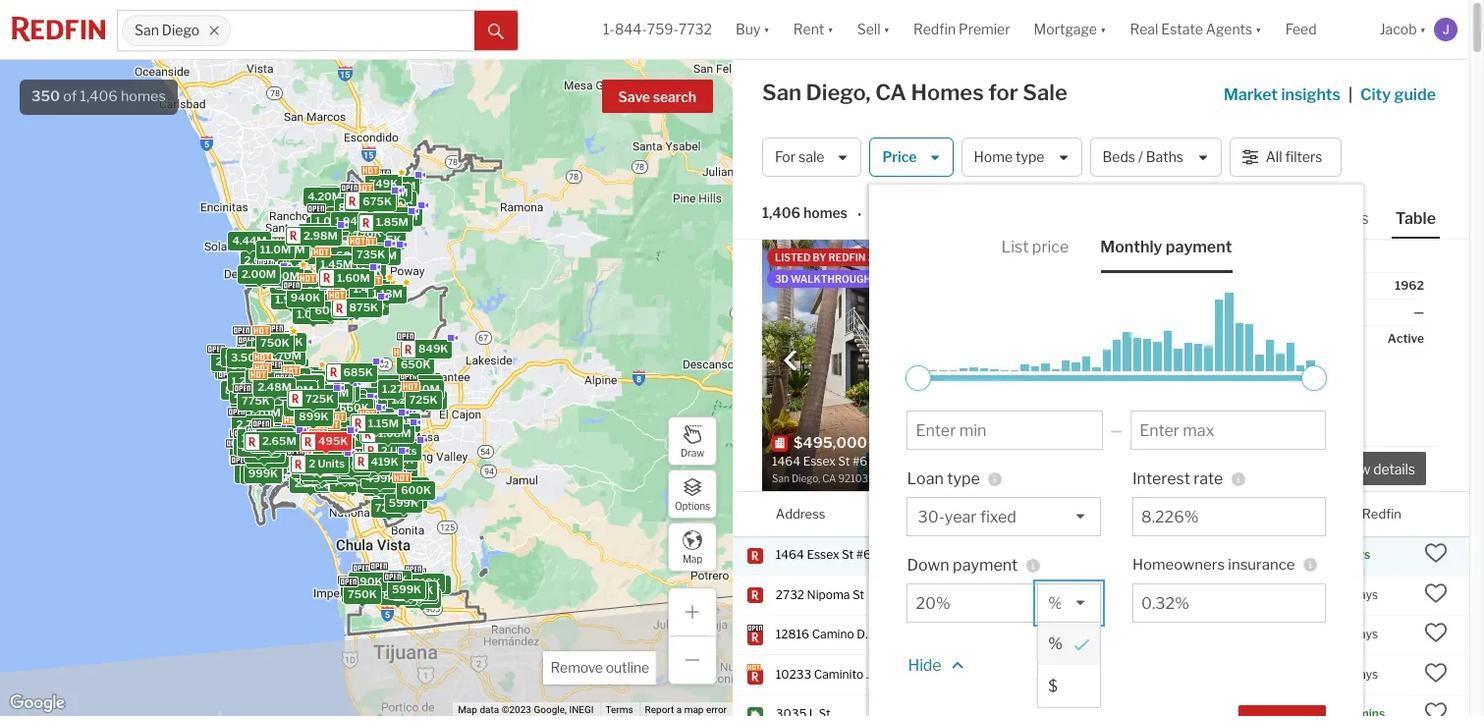 Task type: locate. For each thing, give the bounding box(es) containing it.
3 inside listed by redfin 3 hrs ago 3d walkthrough
[[868, 251, 874, 263]]

1 horizontal spatial $842
[[1281, 547, 1311, 562]]

940k down 325k
[[290, 291, 321, 305]]

0 vertical spatial 499k
[[354, 430, 384, 444]]

575k right "545k"
[[405, 583, 434, 597]]

0 vertical spatial 1.09m
[[315, 214, 348, 228]]

3.35m up 589k
[[271, 243, 305, 257]]

1-844-759-7732
[[603, 21, 712, 38]]

diego left remove san diego image
[[162, 22, 200, 39]]

490k
[[305, 464, 335, 477], [353, 575, 383, 588]]

2 5 days from the top
[[1342, 627, 1378, 642]]

0 horizontal spatial 830k
[[235, 392, 265, 406]]

2 horizontal spatial 675k
[[408, 591, 437, 605]]

4 ▾ from the left
[[1100, 21, 1106, 38]]

0 vertical spatial 1,406
[[80, 87, 118, 105]]

redfin right on
[[1362, 505, 1401, 521]]

1464 essex st #6
[[776, 547, 871, 562]]

0 vertical spatial redfin
[[913, 21, 956, 38]]

1 horizontal spatial map
[[683, 552, 702, 564]]

400k down 625k
[[317, 290, 347, 304]]

485k
[[302, 466, 332, 479], [352, 574, 382, 588]]

redfin inside on redfin button
[[1362, 505, 1401, 521]]

899k up 1.98m on the left top of the page
[[251, 267, 281, 280]]

0 horizontal spatial 485k
[[302, 466, 332, 479]]

630k
[[367, 200, 396, 213]]

▾ right 'agents'
[[1255, 21, 1262, 38]]

baths right /
[[1146, 149, 1184, 165]]

2 vertical spatial days
[[1352, 667, 1378, 682]]

sale
[[799, 149, 824, 165]]

sale
[[1023, 80, 1067, 105]]

0 vertical spatial —
[[1414, 304, 1424, 319]]

950k
[[298, 415, 328, 428]]

remove san diego image
[[209, 25, 220, 36]]

2 ▾ from the left
[[827, 21, 834, 38]]

749k
[[369, 177, 398, 190], [248, 393, 277, 407], [371, 430, 400, 444], [313, 457, 343, 471], [307, 458, 336, 471], [334, 476, 363, 489]]

1,406 up listed
[[762, 205, 800, 221]]

3 days from the top
[[1352, 667, 1378, 682]]

  text field down the down payment
[[916, 594, 1030, 613]]

report
[[645, 704, 674, 715]]

1464 essex st #6 link
[[776, 547, 878, 564]]

beds inside button
[[1103, 149, 1135, 165]]

map data ©2023 google, inegi
[[458, 704, 594, 715]]

798k
[[260, 333, 289, 347]]

0 vertical spatial 650k
[[401, 358, 431, 372]]

1.90m up '389k'
[[357, 410, 389, 424]]

639k
[[261, 430, 290, 444]]

1 vertical spatial 395k
[[345, 586, 375, 600]]

Enter min text field
[[916, 421, 1094, 440]]

beds left baths button
[[1101, 505, 1131, 521]]

▾ right sell
[[883, 21, 890, 38]]

575k up '740k'
[[295, 418, 324, 431]]

days for 4
[[1352, 587, 1378, 602]]

3.35m down 3.70m
[[245, 467, 279, 481]]

0 vertical spatial 995k
[[360, 423, 390, 437]]

0 vertical spatial 1.79m
[[357, 287, 389, 301]]

homes inside 1,406 homes •
[[803, 205, 848, 221]]

type inside dialog
[[947, 469, 980, 488]]

1 vertical spatial homes
[[803, 205, 848, 221]]

425k down 669k at the left bottom
[[361, 456, 390, 470]]

  text field down the rate
[[1141, 508, 1318, 526]]

620k up 350k
[[291, 376, 320, 390]]

1 vertical spatial 3 units
[[301, 468, 337, 481]]

days down hrs
[[1352, 587, 1378, 602]]

days
[[1352, 587, 1378, 602], [1352, 627, 1378, 642], [1352, 667, 1378, 682]]

0 vertical spatial 1.15m
[[279, 372, 309, 385]]

homes left •
[[803, 205, 848, 221]]

0 vertical spatial 850k
[[364, 194, 394, 208]]

price down the 'ca'
[[882, 149, 917, 165]]

1 vertical spatial   text field
[[916, 594, 1030, 613]]

1.95m
[[303, 226, 335, 240]]

$842 down the $/sq.ft. button
[[1281, 547, 1311, 562]]

875k
[[349, 301, 378, 315], [350, 428, 379, 442], [305, 438, 334, 452]]

1.60m up 810k
[[330, 419, 363, 433]]

1 horizontal spatial 960k
[[367, 479, 397, 493]]

1,406 right of
[[80, 87, 118, 105]]

▾
[[763, 21, 770, 38], [827, 21, 834, 38], [883, 21, 890, 38], [1100, 21, 1106, 38], [1255, 21, 1262, 38], [1420, 21, 1426, 38]]

0 horizontal spatial type
[[947, 469, 980, 488]]

1 horizontal spatial   text field
[[1141, 508, 1318, 526]]

map left data
[[458, 704, 477, 715]]

% up the $2,300,000
[[1048, 594, 1063, 613]]

$495,000
[[986, 547, 1043, 562]]

960k down 479k
[[367, 479, 397, 493]]

st right the nipoma on the bottom right
[[852, 587, 864, 602]]

mortgage
[[1034, 21, 1097, 38]]

rent
[[793, 21, 824, 38]]

1.55m
[[261, 374, 293, 388]]

0 horizontal spatial 550k
[[369, 462, 399, 476]]

0 horizontal spatial 490k
[[305, 464, 335, 477]]

$842
[[1216, 278, 1246, 293], [1281, 547, 1311, 562]]

12816 camino del valle
[[776, 627, 904, 642]]

0 horizontal spatial $842
[[1216, 278, 1246, 293]]

899k down 350k
[[299, 410, 329, 423]]

table
[[1395, 209, 1436, 228]]

1 vertical spatial %
[[1048, 634, 1063, 653]]

city
[[1360, 85, 1391, 104]]

search
[[653, 88, 696, 105]]

1.90m
[[257, 341, 290, 355], [236, 406, 269, 420], [357, 410, 389, 424]]

2.00m
[[244, 254, 279, 267], [242, 267, 276, 281], [265, 269, 300, 283], [250, 393, 285, 407]]

960k up the 3.45m
[[251, 342, 281, 356]]

— down 1962
[[1414, 304, 1424, 319]]

0 horizontal spatial —
[[1111, 422, 1123, 438]]

1 horizontal spatial 940k
[[413, 393, 443, 406]]

1 horizontal spatial 5.50m
[[310, 219, 345, 233]]

489k
[[308, 466, 338, 480]]

▾ for buy ▾
[[763, 21, 770, 38]]

1 ▾ from the left
[[763, 21, 770, 38]]

None search field
[[231, 11, 475, 50]]

real estate agents ▾ link
[[1130, 0, 1262, 59]]

0 vertical spatial favorite this home image
[[1424, 581, 1448, 605]]

san up point
[[896, 547, 917, 562]]

type for home type
[[1016, 149, 1044, 165]]

550k down 669k at the left bottom
[[369, 462, 399, 476]]

save search
[[618, 88, 696, 105]]

baths button
[[1151, 492, 1186, 536]]

1 horizontal spatial 1.79m
[[357, 287, 389, 301]]

days up the 6 days
[[1352, 627, 1378, 642]]

0 vertical spatial 700k
[[383, 193, 413, 207]]

map
[[684, 704, 704, 715]]

588 down sq.ft. button
[[1201, 547, 1224, 562]]

0 vertical spatial map
[[683, 552, 702, 564]]

1 favorite this home image from the top
[[1424, 581, 1448, 605]]

price right year on the bottom right of the page
[[986, 505, 1017, 521]]

map region
[[0, 0, 886, 716]]

3 units
[[253, 428, 289, 442], [301, 468, 337, 481]]

1 horizontal spatial 550k
[[417, 578, 447, 591]]

1.13m right 685k
[[376, 377, 406, 391]]

5 ▾ from the left
[[1255, 21, 1262, 38]]

869k right 555k
[[352, 293, 381, 307]]

1 vertical spatial redfin
[[1362, 505, 1401, 521]]

869k
[[352, 293, 381, 307], [356, 452, 385, 466]]

remove
[[550, 659, 603, 676]]

445k
[[304, 387, 334, 401], [342, 401, 371, 415]]

0 horizontal spatial redfin
[[913, 21, 956, 38]]

0 horizontal spatial 1,406
[[80, 87, 118, 105]]

user photo image
[[1434, 18, 1458, 41]]

550k right 770k on the left
[[417, 578, 447, 591]]

0 vertical spatial 1.05m
[[325, 399, 358, 412]]

500k down 996k in the top of the page
[[347, 249, 377, 263]]

baths down interest
[[1151, 505, 1186, 521]]

5 for 4
[[1342, 587, 1350, 602]]

5 days down hrs
[[1342, 587, 1378, 602]]

map down the "options"
[[683, 552, 702, 564]]

favorite this home image
[[1424, 581, 1448, 605], [1424, 621, 1448, 645]]

st left #6 at bottom
[[842, 547, 854, 562]]

3.20m
[[239, 466, 273, 480]]

425k up 1.99m
[[338, 405, 367, 418]]

1 horizontal spatial price
[[986, 505, 1017, 521]]

299k
[[317, 435, 346, 448]]

150k
[[396, 584, 424, 598]]

1 5 days from the top
[[1342, 587, 1378, 602]]

days right "6"
[[1352, 667, 1378, 682]]

type inside button
[[1016, 149, 1044, 165]]

0 vertical spatial 475k
[[350, 395, 379, 409]]

2.98m
[[304, 229, 338, 242]]

1 vertical spatial map
[[458, 704, 477, 715]]

type right the home
[[1016, 149, 1044, 165]]

days for 5
[[1352, 627, 1378, 642]]

10233 caminito surabaya link
[[776, 667, 918, 683]]

2 units
[[250, 431, 287, 445], [381, 444, 417, 458], [309, 457, 345, 470], [297, 457, 333, 471], [302, 465, 338, 479], [304, 467, 340, 481]]

949k up '312k'
[[330, 456, 360, 469]]

0 vertical spatial payment
[[1166, 238, 1232, 256]]

1.58m
[[313, 462, 346, 476]]

estate
[[1161, 21, 1203, 38]]

san
[[135, 22, 159, 39], [762, 80, 801, 105], [896, 547, 917, 562]]

▾ for sell ▾
[[883, 21, 890, 38]]

1 days from the top
[[1352, 587, 1378, 602]]

favorite this home image for 4
[[1424, 581, 1448, 605]]

payment right monthly
[[1166, 238, 1232, 256]]

0 horizontal spatial price button
[[870, 138, 953, 177]]

0 vertical spatial 550k
[[369, 462, 399, 476]]

report a map error
[[645, 704, 727, 715]]

▾ for rent ▾
[[827, 21, 834, 38]]

1 vertical spatial 1.08m
[[274, 390, 307, 404]]

payment up the $2,649,000
[[953, 556, 1018, 575]]

0 vertical spatial 5 days
[[1342, 587, 1378, 602]]

nipoma
[[807, 587, 850, 602]]

monthly payment element
[[1100, 222, 1232, 273]]

1 vertical spatial 700k
[[336, 458, 365, 472]]

for sale button
[[762, 138, 862, 177]]

0 horizontal spatial   text field
[[916, 594, 1030, 613]]

2
[[250, 431, 257, 445], [381, 444, 388, 458], [309, 457, 315, 470], [297, 457, 303, 471], [302, 465, 308, 479], [304, 467, 311, 481]]

  text field
[[1141, 508, 1318, 526], [916, 594, 1030, 613]]

dialog containing %
[[1037, 622, 1101, 708]]

312k
[[338, 471, 365, 485]]

0 vertical spatial 960k
[[251, 342, 281, 356]]

5 up "6"
[[1342, 627, 1350, 642]]

0 horizontal spatial 575k
[[295, 418, 324, 431]]

949k up 1.99m
[[332, 396, 362, 410]]

5 down the 4 at the bottom right of the page
[[1101, 627, 1109, 642]]

0 vertical spatial 429k
[[340, 425, 369, 439]]

1 horizontal spatial 395k
[[345, 586, 375, 600]]

0 vertical spatial 4.00m
[[287, 435, 322, 449]]

999k
[[272, 345, 302, 359], [248, 435, 278, 449], [298, 454, 328, 468], [248, 466, 278, 480]]

0 horizontal spatial 495k
[[252, 430, 282, 444]]

type right loan
[[947, 469, 980, 488]]

list price
[[1001, 238, 1069, 256]]

0 vertical spatial 425k
[[338, 405, 367, 418]]

588 down next button icon
[[1061, 434, 1091, 452]]

report a map error link
[[645, 704, 727, 715]]

500k up 3.70m
[[268, 433, 298, 446]]

0 horizontal spatial 5.50m
[[240, 337, 275, 350]]

next button image
[[1063, 350, 1082, 370]]

san diego left remove san diego image
[[135, 22, 200, 39]]

845k down 685k
[[321, 387, 351, 401]]

3 hrs
[[1342, 547, 1370, 562]]

940k right 349k
[[413, 393, 443, 406]]

payment for monthly payment
[[1166, 238, 1232, 256]]

heading
[[772, 434, 932, 486]]

5 days up the 6 days
[[1342, 627, 1378, 642]]

845k
[[321, 387, 351, 401], [383, 588, 413, 602]]

▾ right rent
[[827, 21, 834, 38]]

2 vertical spatial 1.15m
[[319, 433, 350, 447]]

1.79m
[[357, 287, 389, 301], [294, 427, 326, 441]]

san diego down 30- at the right bottom of page
[[896, 547, 951, 562]]

949k
[[332, 396, 362, 410], [316, 397, 346, 411], [330, 456, 360, 469]]

1 vertical spatial san diego
[[896, 547, 951, 562]]

favorite this home image
[[1115, 457, 1138, 480], [1424, 542, 1448, 565], [1424, 661, 1448, 684], [1424, 701, 1448, 716]]

5 days for 5
[[1342, 627, 1378, 642]]

3.30m up 1.98m on the left top of the page
[[274, 277, 309, 291]]

1 vertical spatial 500k
[[268, 433, 298, 446]]

2.70m
[[231, 379, 264, 393], [245, 388, 278, 401]]

diego down 30- at the right bottom of page
[[919, 547, 951, 562]]

#6
[[856, 547, 871, 562]]

2 favorite this home image from the top
[[1424, 621, 1448, 645]]

▾ right buy
[[763, 21, 770, 38]]

580k
[[290, 377, 320, 391]]

925k down the '695k' at top left
[[372, 233, 401, 247]]

hrs
[[876, 251, 897, 263]]

0 horizontal spatial 845k
[[321, 387, 351, 401]]

type for loan type
[[947, 469, 980, 488]]

590k
[[371, 202, 401, 215]]

735k down 996k in the top of the page
[[356, 247, 385, 261]]

1 horizontal spatial 485k
[[352, 574, 382, 588]]

3 ▾ from the left
[[883, 21, 890, 38]]

2.30m
[[384, 209, 418, 223]]

1-844-759-7732 link
[[603, 21, 712, 38]]

1.09m up 2.98m
[[315, 214, 348, 228]]

10233
[[776, 667, 811, 682]]

price
[[882, 149, 917, 165], [986, 505, 1017, 521]]

st inside 'link'
[[852, 587, 864, 602]]

google,
[[534, 704, 567, 715]]

1 vertical spatial 2.60m
[[304, 466, 338, 480]]

0 vertical spatial 2.60m
[[382, 415, 416, 429]]

del
[[857, 627, 875, 642]]

1 horizontal spatial san diego
[[896, 547, 951, 562]]

735k down 868k
[[385, 468, 414, 482]]

1.13m down 1.31m
[[372, 287, 403, 300]]

1 vertical spatial 960k
[[367, 479, 397, 493]]

395k left 770k on the left
[[345, 586, 375, 600]]

redfin left premier
[[913, 21, 956, 38]]

1 vertical spatial 620k
[[326, 420, 356, 434]]

869k down 330k
[[356, 452, 385, 466]]

1 horizontal spatial 500k
[[347, 249, 377, 263]]

0 horizontal spatial 1.08m
[[274, 390, 307, 404]]

1 vertical spatial 1.15m
[[368, 416, 399, 430]]

1.60m down 2.98m
[[328, 248, 361, 262]]

buy ▾ button
[[724, 0, 782, 59]]

active
[[1388, 331, 1424, 346]]

1 horizontal spatial price button
[[986, 492, 1017, 536]]

1 vertical spatial 1.13m
[[376, 377, 406, 391]]

5 down 3 hrs
[[1342, 587, 1350, 602]]

1 horizontal spatial 575k
[[405, 583, 434, 597]]

1 horizontal spatial homes
[[803, 205, 848, 221]]

3.30m down 2.95m
[[278, 247, 312, 261]]

  text field
[[1141, 594, 1318, 613]]

dialog
[[870, 185, 1364, 716], [1037, 622, 1101, 708]]

1 vertical spatial 869k
[[356, 452, 385, 466]]

1.40m
[[272, 360, 304, 374], [290, 438, 323, 452], [317, 439, 350, 453], [342, 466, 375, 479]]

2.80m
[[241, 440, 276, 454]]

— up beds button
[[1111, 422, 1123, 438]]

395k up 350k
[[294, 374, 323, 387]]

$842 up the hours
[[1216, 278, 1246, 293]]

beds for beds
[[1101, 505, 1131, 521]]

1.60m up 1.88m
[[241, 432, 274, 445]]

san left remove san diego image
[[135, 22, 159, 39]]

1.20m
[[322, 249, 355, 263], [248, 270, 281, 284], [231, 374, 264, 388], [407, 382, 440, 396], [330, 392, 362, 405], [392, 393, 424, 407], [255, 439, 288, 452], [323, 458, 355, 472]]

845k down 765k
[[383, 588, 413, 602]]

2 days from the top
[[1352, 627, 1378, 642]]

▾ left the user photo
[[1420, 21, 1426, 38]]

1.09m down the '920k'
[[297, 307, 330, 321]]

620k up the 299k
[[326, 420, 356, 434]]

1.33m
[[299, 466, 332, 479]]

0 horizontal spatial 3 units
[[253, 428, 289, 442]]

% up $
[[1048, 634, 1063, 653]]

2 vertical spatial 1.08m
[[378, 427, 411, 440]]

homes right of
[[121, 87, 166, 105]]

favorite this home image for 5
[[1424, 621, 1448, 645]]

400k up 660k
[[325, 384, 355, 398]]

765k
[[378, 572, 407, 586]]

valle
[[877, 627, 904, 642]]

map inside button
[[683, 552, 702, 564]]

photo of 1464 essex st #6, san diego, ca 92103 image
[[762, 240, 1101, 491]]

0 horizontal spatial 500k
[[268, 433, 298, 446]]

1.05m
[[325, 399, 358, 412], [309, 429, 341, 442]]

filters
[[1285, 149, 1322, 165]]

0 vertical spatial 620k
[[291, 376, 320, 390]]

1.45m
[[364, 211, 396, 225], [320, 257, 353, 271], [247, 372, 280, 385], [297, 434, 329, 448]]

0 vertical spatial 500k
[[347, 249, 377, 263]]

list box
[[1037, 583, 1101, 708]]

1 vertical spatial 588
[[1201, 547, 1224, 562]]

▾ for mortgage ▾
[[1100, 21, 1106, 38]]

beds left /
[[1103, 149, 1135, 165]]

insurance
[[1228, 556, 1295, 574]]

price button down san diego, ca homes for sale
[[870, 138, 953, 177]]

6 ▾ from the left
[[1420, 21, 1426, 38]]

1 vertical spatial 5.50m
[[240, 337, 275, 350]]

map button
[[668, 523, 717, 572]]

▾ right mortgage
[[1100, 21, 1106, 38]]

8.57m
[[225, 383, 259, 397]]

market insights | city guide
[[1224, 85, 1436, 104]]

979k
[[367, 198, 396, 212]]

1 vertical spatial 995k
[[332, 475, 362, 489]]

san left diego,
[[762, 80, 801, 105]]



Task type: describe. For each thing, give the bounding box(es) containing it.
home type button
[[961, 138, 1082, 177]]

996k
[[352, 226, 382, 240]]

1 horizontal spatial 480k
[[368, 424, 398, 438]]

898k
[[338, 201, 368, 214]]

redfin inside redfin premier button
[[913, 21, 956, 38]]

925k up 669k at the left bottom
[[377, 419, 407, 433]]

essex
[[807, 547, 839, 562]]

1 vertical spatial 475k
[[330, 431, 359, 444]]

2 horizontal spatial san
[[896, 547, 917, 562]]

1 horizontal spatial 675k
[[363, 194, 392, 208]]

view details
[[1339, 461, 1415, 478]]

maximum price slider
[[1302, 365, 1327, 391]]

real
[[1130, 21, 1158, 38]]

2 vertical spatial 1.03m
[[274, 370, 306, 384]]

terms link
[[606, 704, 633, 715]]

1 horizontal spatial 445k
[[342, 401, 371, 415]]

redfin premier
[[913, 21, 1010, 38]]

market
[[1224, 85, 1278, 104]]

0 vertical spatial san
[[135, 22, 159, 39]]

0 vertical spatial 849k
[[327, 295, 357, 309]]

Enter max text field
[[1139, 421, 1318, 440]]

2 % from the top
[[1048, 634, 1063, 653]]

697k
[[265, 337, 294, 351]]

▾ for jacob ▾
[[1420, 21, 1426, 38]]

1 horizontal spatial —
[[1414, 304, 1424, 319]]

homeowners insurance
[[1132, 556, 1295, 574]]

0 vertical spatial 490k
[[305, 464, 335, 477]]

649k
[[308, 467, 338, 481]]

list price element
[[1001, 222, 1069, 273]]

1 % from the top
[[1048, 594, 1063, 613]]

2.90m
[[215, 357, 249, 370]]

2 horizontal spatial 1
[[1151, 547, 1156, 562]]

1 vertical spatial —
[[1111, 422, 1123, 438]]

949k up '950k'
[[316, 397, 346, 411]]

1 vertical spatial 849k
[[418, 342, 448, 356]]

st for nipoma
[[852, 587, 864, 602]]

by
[[813, 251, 826, 263]]

0 vertical spatial 2.50m
[[315, 386, 349, 399]]

1 vertical spatial 485k
[[352, 574, 382, 588]]

loma
[[927, 587, 958, 602]]

0 vertical spatial price button
[[870, 138, 953, 177]]

$
[[1048, 677, 1058, 695]]

1 vertical spatial $842
[[1281, 547, 1311, 562]]

1 vertical spatial price button
[[986, 492, 1017, 536]]

0 vertical spatial 869k
[[352, 293, 381, 307]]

1 vertical spatial 1.05m
[[309, 429, 341, 442]]

2 horizontal spatial 1.15m
[[368, 416, 399, 430]]

list
[[1001, 238, 1029, 256]]

720k
[[375, 207, 404, 220]]

2 vertical spatial 675k
[[408, 591, 437, 605]]

home type
[[974, 149, 1044, 165]]

hrs
[[1352, 547, 1370, 562]]

2 vertical spatial 849k
[[319, 475, 349, 488]]

1.98m
[[275, 293, 308, 307]]

city guide link
[[1360, 83, 1440, 107]]

0 vertical spatial 1.03m
[[324, 203, 357, 217]]

4
[[1101, 587, 1109, 602]]

1 horizontal spatial 650k
[[401, 358, 431, 372]]

1 vertical spatial 1.03m
[[352, 298, 385, 312]]

0 vertical spatial 11.0m
[[260, 243, 291, 257]]

1 horizontal spatial san
[[762, 80, 801, 105]]

0 horizontal spatial 1
[[1001, 434, 1008, 452]]

925k down 419k
[[368, 468, 397, 482]]

1.90m up 990k
[[257, 341, 290, 355]]

previous button image
[[781, 350, 800, 370]]

3.40m
[[251, 454, 285, 468]]

mortgage ▾ button
[[1034, 0, 1106, 59]]

feed
[[1285, 21, 1317, 38]]

0 horizontal spatial homes
[[121, 87, 166, 105]]

location button
[[896, 492, 948, 536]]

interest rate
[[1132, 469, 1223, 488]]

0 vertical spatial 940k
[[290, 291, 321, 305]]

2 horizontal spatial 1.08m
[[378, 427, 411, 440]]

beds for beds / baths
[[1103, 149, 1135, 165]]

870k
[[370, 204, 399, 218]]

rent ▾
[[793, 21, 834, 38]]

868k
[[384, 453, 414, 467]]

draw
[[681, 446, 704, 458]]

st for essex
[[842, 547, 854, 562]]

1 vertical spatial 850k
[[349, 431, 379, 445]]

walkthrough
[[791, 273, 871, 285]]

baths inside button
[[1146, 149, 1184, 165]]

submit search image
[[488, 23, 504, 39]]

$2,300,000
[[986, 627, 1053, 642]]

$324/month
[[1175, 331, 1246, 346]]

1 vertical spatial baths
[[1151, 505, 1186, 521]]

925k down 625k
[[326, 289, 355, 303]]

1 vertical spatial 899k
[[299, 410, 329, 423]]

2.10m
[[295, 458, 328, 472]]

sell ▾
[[857, 21, 890, 38]]

1 vertical spatial 1.09m
[[297, 307, 330, 321]]

1 horizontal spatial 830k
[[314, 390, 344, 403]]

5.65m
[[352, 430, 387, 443]]

minimum price slider
[[906, 365, 932, 391]]

900k
[[312, 395, 343, 409]]

1 vertical spatial 939k
[[361, 476, 391, 490]]

1 vertical spatial 575k
[[405, 583, 434, 597]]

1 vertical spatial 11.0m
[[240, 363, 271, 377]]

0 vertical spatial 3 units
[[253, 428, 289, 442]]

1,406 inside 1,406 homes •
[[762, 205, 800, 221]]

0 vertical spatial 485k
[[302, 466, 332, 479]]

interest
[[1132, 469, 1190, 488]]

1.59m
[[296, 462, 328, 476]]

dialog containing list price
[[870, 185, 1364, 716]]

1 vertical spatial 735k
[[385, 468, 414, 482]]

1 vertical spatial price
[[986, 505, 1017, 521]]

0 vertical spatial 3.30m
[[278, 247, 312, 261]]

0 vertical spatial 845k
[[321, 387, 351, 401]]

0 vertical spatial 899k
[[251, 267, 281, 280]]

1 vertical spatial 1.79m
[[294, 427, 326, 441]]

0 vertical spatial   text field
[[1141, 508, 1318, 526]]

ago
[[899, 251, 921, 263]]

status
[[1295, 331, 1330, 346]]

12816
[[776, 627, 809, 642]]

x-out this home image
[[1154, 457, 1178, 480]]

5 for 5
[[1342, 627, 1350, 642]]

all filters button
[[1229, 138, 1342, 177]]

910k
[[345, 580, 373, 594]]

1.29m
[[302, 429, 334, 443]]

0 horizontal spatial 395k
[[294, 374, 323, 387]]

down
[[907, 556, 949, 575]]

1 vertical spatial 2.50m
[[238, 439, 272, 453]]

350 of 1,406 homes
[[31, 87, 166, 105]]

5 days for 4
[[1342, 587, 1378, 602]]

0 vertical spatial diego
[[162, 22, 200, 39]]

290k
[[352, 453, 382, 466]]

2.20m
[[234, 387, 268, 401]]

1 horizontal spatial 845k
[[383, 588, 413, 602]]

1 vertical spatial 3.35m
[[245, 467, 279, 481]]

350k
[[289, 394, 318, 408]]

660k
[[339, 400, 369, 414]]

0 horizontal spatial 2.60m
[[304, 466, 338, 480]]

9.50m
[[226, 375, 261, 389]]

0 horizontal spatial 4.00m
[[234, 449, 269, 463]]

1,406 homes •
[[762, 205, 862, 223]]

0 vertical spatial 3.35m
[[271, 243, 305, 257]]

0 horizontal spatial 675k
[[297, 458, 326, 471]]

0 horizontal spatial 588
[[1061, 434, 1091, 452]]

jacob
[[1380, 21, 1417, 38]]

payment for down payment
[[953, 556, 1018, 575]]

525k
[[321, 430, 350, 444]]

1 horizontal spatial 588
[[1201, 547, 1224, 562]]

1 horizontal spatial 1.15m
[[319, 433, 350, 447]]

0 horizontal spatial 445k
[[304, 387, 334, 401]]

list box containing %
[[1037, 583, 1101, 708]]

1.88m
[[248, 446, 281, 459]]

point
[[896, 587, 925, 602]]

625k
[[331, 257, 360, 271]]

1 vertical spatial 940k
[[413, 393, 443, 406]]

photos
[[1316, 209, 1369, 228]]

1 horizontal spatial 1.08m
[[332, 283, 365, 297]]

1 horizontal spatial 495k
[[318, 434, 348, 448]]

/
[[1138, 149, 1143, 165]]

map for map
[[683, 552, 702, 564]]

1 vertical spatial 3.30m
[[274, 277, 309, 291]]

1 horizontal spatial 620k
[[326, 420, 356, 434]]

0 horizontal spatial 620k
[[291, 376, 320, 390]]

google image
[[5, 690, 70, 716]]

1 horizontal spatial 4.00m
[[287, 435, 322, 449]]

map for map data ©2023 google, inegi
[[458, 704, 477, 715]]

home
[[974, 149, 1013, 165]]

$875,000
[[986, 667, 1042, 682]]

1 horizontal spatial 2.60m
[[382, 415, 416, 429]]

rent ▾ button
[[782, 0, 845, 59]]

favorite button checkbox
[[1063, 245, 1096, 278]]

2 vertical spatial 700k
[[395, 479, 425, 493]]

point loma
[[896, 587, 958, 602]]

hours
[[1214, 304, 1246, 319]]

0 vertical spatial 939k
[[364, 425, 393, 439]]

3.70m
[[251, 451, 285, 465]]

1 horizontal spatial 490k
[[353, 575, 383, 588]]

1 vertical spatial 480k
[[299, 457, 329, 471]]

2.95m
[[296, 231, 330, 245]]

favorite button image
[[1063, 245, 1096, 278]]

1.31m
[[366, 248, 397, 262]]

table button
[[1392, 208, 1440, 239]]

1 vertical spatial 429k
[[360, 455, 390, 469]]

0 vertical spatial 400k
[[317, 290, 347, 304]]

760k
[[313, 423, 343, 437]]

1.60m down 625k
[[337, 271, 370, 285]]

view
[[1339, 461, 1370, 478]]

685k
[[343, 365, 373, 379]]

0 vertical spatial 575k
[[295, 418, 324, 431]]

479k
[[357, 459, 386, 473]]

1 vertical spatial 400k
[[325, 384, 355, 398]]

1.67m
[[226, 381, 258, 395]]

beds / baths button
[[1090, 138, 1221, 177]]

349k
[[358, 390, 388, 404]]

1.27m
[[382, 382, 413, 395]]

year
[[945, 508, 977, 526]]

844-
[[615, 21, 647, 38]]

4.36m
[[246, 346, 280, 360]]

997k
[[286, 376, 315, 390]]

1.90m down 2.20m
[[236, 406, 269, 420]]

|
[[1348, 85, 1352, 104]]

30-
[[918, 508, 945, 526]]



Task type: vqa. For each thing, say whether or not it's contained in the screenshot.
the 950K
yes



